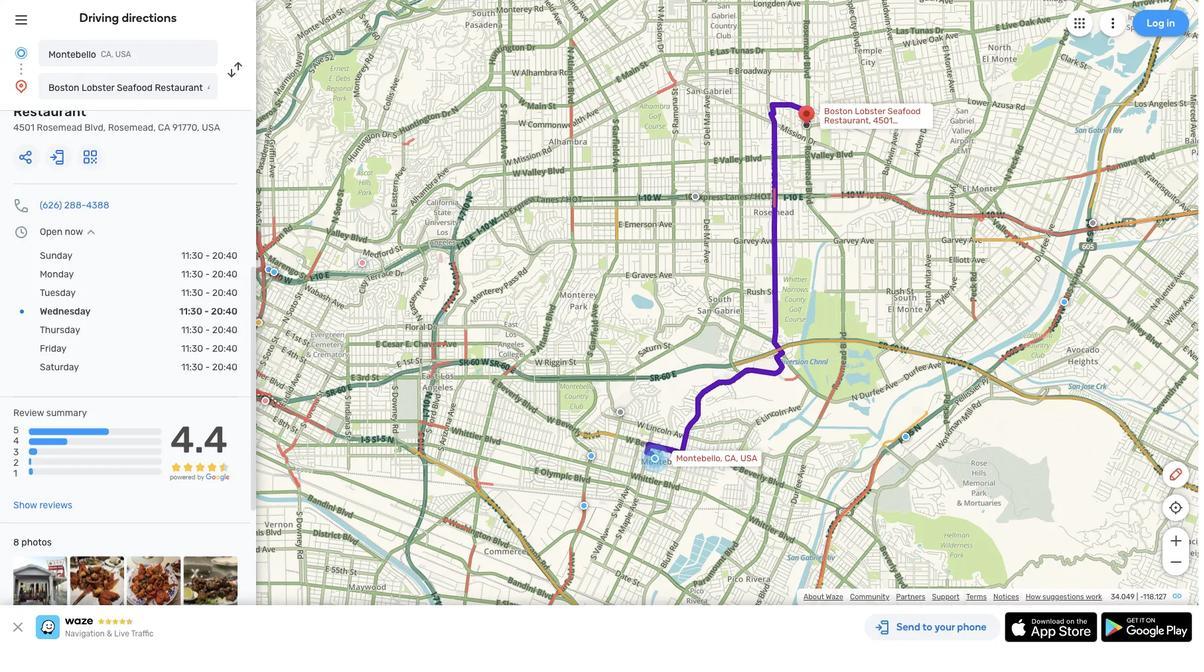 Task type: locate. For each thing, give the bounding box(es) containing it.
seafood inside button
[[117, 82, 152, 93]]

11:30 - 20:40 for sunday
[[181, 250, 238, 261]]

20:40 for friday
[[212, 343, 238, 354]]

partners
[[896, 592, 926, 601]]

118.127
[[1143, 592, 1167, 601]]

call image
[[13, 197, 29, 213]]

boston lobster seafood restaurant
[[48, 82, 203, 93]]

lobster down "montebello ca, usa"
[[82, 82, 114, 93]]

0 horizontal spatial restaurant
[[13, 104, 86, 119]]

usa up boston lobster seafood restaurant button
[[115, 50, 131, 59]]

restaurant for boston lobster seafood restaurant 4501 rosemead blvd, rosemead, ca 91770, usa
[[13, 104, 86, 119]]

20:40
[[212, 250, 238, 261], [212, 269, 238, 280], [212, 287, 238, 298], [211, 306, 238, 317], [212, 325, 238, 335], [212, 343, 238, 354], [212, 362, 238, 373]]

restaurant inside "boston lobster seafood restaurant 4501 rosemead blvd, rosemead, ca 91770, usa"
[[13, 104, 86, 119]]

link image
[[1172, 591, 1183, 601]]

0 vertical spatial usa
[[115, 50, 131, 59]]

usa inside "boston lobster seafood restaurant 4501 rosemead blvd, rosemead, ca 91770, usa"
[[202, 122, 220, 133]]

boston for boston lobster seafood restaurant
[[48, 82, 79, 93]]

0 vertical spatial ca,
[[101, 50, 113, 59]]

1 horizontal spatial ca,
[[725, 453, 738, 464]]

ca, inside "montebello ca, usa"
[[101, 50, 113, 59]]

chevron up image
[[83, 227, 99, 237]]

&
[[107, 629, 112, 638]]

1 vertical spatial ca,
[[725, 453, 738, 464]]

0 horizontal spatial usa
[[115, 50, 131, 59]]

rosemead
[[37, 122, 82, 133]]

usa inside "montebello ca, usa"
[[115, 50, 131, 59]]

restaurant for boston lobster seafood restaurant
[[155, 82, 203, 93]]

11:30 - 20:40 for saturday
[[181, 362, 238, 373]]

image 2 of boston lobster seafood restaurant, rosemead image
[[70, 557, 124, 611]]

community link
[[850, 592, 890, 601]]

11:30 for thursday
[[181, 325, 203, 335]]

lobster inside "boston lobster seafood restaurant 4501 rosemead blvd, rosemead, ca 91770, usa"
[[63, 91, 113, 106]]

11:30 for monday
[[181, 269, 203, 280]]

5
[[13, 425, 19, 436]]

ca, right montebello
[[101, 50, 113, 59]]

accident image
[[692, 192, 699, 200], [1089, 219, 1097, 227], [617, 408, 624, 416]]

2 horizontal spatial usa
[[740, 453, 758, 464]]

lobster up blvd,
[[63, 91, 113, 106]]

20:40 for sunday
[[212, 250, 238, 261]]

11:30 - 20:40
[[181, 250, 238, 261], [181, 269, 238, 280], [181, 287, 238, 298], [179, 306, 238, 317], [181, 325, 238, 335], [181, 343, 238, 354], [181, 362, 238, 373]]

boston up 4501
[[13, 91, 60, 106]]

ca, right montebello,
[[725, 453, 738, 464]]

91770,
[[172, 122, 199, 133]]

-
[[205, 250, 210, 261], [205, 269, 210, 280], [205, 287, 210, 298], [204, 306, 209, 317], [205, 325, 210, 335], [205, 343, 210, 354], [205, 362, 210, 373], [1140, 592, 1143, 601]]

montebello ca, usa
[[48, 49, 131, 60]]

11:30 for saturday
[[181, 362, 203, 373]]

11:30
[[181, 250, 203, 261], [181, 269, 203, 280], [181, 287, 203, 298], [179, 306, 202, 317], [181, 325, 203, 335], [181, 343, 203, 354], [181, 362, 203, 373]]

- for wednesday
[[204, 306, 209, 317]]

8
[[13, 537, 19, 548]]

2 vertical spatial usa
[[740, 453, 758, 464]]

sunday
[[40, 250, 72, 261]]

driving directions
[[79, 11, 177, 25]]

11:30 - 20:40 for monday
[[181, 269, 238, 280]]

show
[[13, 500, 37, 511]]

8 photos
[[13, 537, 52, 548]]

thursday
[[40, 325, 80, 335]]

1 vertical spatial accident image
[[1089, 219, 1097, 227]]

restaurant up rosemead
[[13, 104, 86, 119]]

boston inside "boston lobster seafood restaurant 4501 rosemead blvd, rosemead, ca 91770, usa"
[[13, 91, 60, 106]]

boston for boston lobster seafood restaurant 4501 rosemead blvd, rosemead, ca 91770, usa
[[13, 91, 60, 106]]

usa
[[115, 50, 131, 59], [202, 122, 220, 133], [740, 453, 758, 464]]

seafood inside "boston lobster seafood restaurant 4501 rosemead blvd, rosemead, ca 91770, usa"
[[116, 91, 170, 106]]

current location image
[[13, 45, 29, 61]]

montebello, ca, usa
[[676, 453, 758, 464]]

0 vertical spatial restaurant
[[155, 82, 203, 93]]

traffic
[[131, 629, 154, 638]]

about waze link
[[804, 592, 843, 601]]

- for monday
[[205, 269, 210, 280]]

restaurant up '91770,'
[[155, 82, 203, 93]]

restaurant inside button
[[155, 82, 203, 93]]

(626)
[[40, 200, 62, 211]]

1 horizontal spatial restaurant
[[155, 82, 203, 93]]

5 4 3 2 1
[[13, 425, 19, 478]]

review
[[13, 407, 44, 418]]

boston inside button
[[48, 82, 79, 93]]

0 horizontal spatial accident image
[[617, 408, 624, 416]]

20:40 for tuesday
[[212, 287, 238, 298]]

notices
[[994, 592, 1019, 601]]

pencil image
[[1168, 467, 1184, 482]]

usa right '91770,'
[[202, 122, 220, 133]]

20:40 for thursday
[[212, 325, 238, 335]]

navigation & live traffic
[[65, 629, 154, 638]]

montebello,
[[676, 453, 723, 464]]

community
[[850, 592, 890, 601]]

0 horizontal spatial ca,
[[101, 50, 113, 59]]

ca, for montebello
[[101, 50, 113, 59]]

seafood
[[117, 82, 152, 93], [116, 91, 170, 106]]

summary
[[46, 407, 87, 418]]

image 4 of boston lobster seafood restaurant, rosemead image
[[183, 557, 238, 611]]

restaurant
[[155, 82, 203, 93], [13, 104, 86, 119]]

about waze community partners support terms notices how suggestions work
[[804, 592, 1102, 601]]

boston
[[48, 82, 79, 93], [13, 91, 60, 106]]

usa right montebello,
[[740, 453, 758, 464]]

road closed image
[[358, 259, 366, 267]]

police image
[[265, 265, 273, 273], [1061, 298, 1068, 306], [902, 433, 910, 441], [587, 452, 595, 460], [580, 502, 588, 510]]

lobster inside button
[[82, 82, 114, 93]]

open now
[[40, 226, 83, 237]]

clock image
[[13, 224, 29, 240]]

boston down montebello
[[48, 82, 79, 93]]

lobster
[[82, 82, 114, 93], [63, 91, 113, 106]]

usa for montebello
[[115, 50, 131, 59]]

police image
[[270, 268, 278, 276]]

saturday
[[40, 362, 79, 373]]

0 vertical spatial accident image
[[692, 192, 699, 200]]

1 horizontal spatial accident image
[[692, 192, 699, 200]]

1 vertical spatial restaurant
[[13, 104, 86, 119]]

- for thursday
[[205, 325, 210, 335]]

review summary
[[13, 407, 87, 418]]

how
[[1026, 592, 1041, 601]]

2 vertical spatial accident image
[[617, 408, 624, 416]]

1 vertical spatial usa
[[202, 122, 220, 133]]

2 horizontal spatial accident image
[[1089, 219, 1097, 227]]

20:40 for saturday
[[212, 362, 238, 373]]

ca,
[[101, 50, 113, 59], [725, 453, 738, 464]]

1 horizontal spatial usa
[[202, 122, 220, 133]]

notices link
[[994, 592, 1019, 601]]

4501
[[13, 122, 34, 133]]



Task type: describe. For each thing, give the bounding box(es) containing it.
11:30 - 20:40 for wednesday
[[179, 306, 238, 317]]

2
[[13, 457, 19, 468]]

seafood for boston lobster seafood restaurant 4501 rosemead blvd, rosemead, ca 91770, usa
[[116, 91, 170, 106]]

suggestions
[[1043, 592, 1084, 601]]

seafood for boston lobster seafood restaurant
[[117, 82, 152, 93]]

reviews
[[39, 500, 72, 511]]

1
[[13, 468, 17, 478]]

- for saturday
[[205, 362, 210, 373]]

lobster for boston lobster seafood restaurant 4501 rosemead blvd, rosemead, ca 91770, usa
[[63, 91, 113, 106]]

11:30 - 20:40 for tuesday
[[181, 287, 238, 298]]

20:40 for monday
[[212, 269, 238, 280]]

support link
[[932, 592, 960, 601]]

open
[[40, 226, 62, 237]]

navigation
[[65, 629, 105, 638]]

usa for montebello,
[[740, 453, 758, 464]]

tuesday
[[40, 287, 76, 298]]

(626) 288-4388
[[40, 200, 109, 211]]

montebello
[[48, 49, 96, 60]]

- for tuesday
[[205, 287, 210, 298]]

3
[[13, 446, 19, 457]]

- for sunday
[[205, 250, 210, 261]]

4388
[[86, 200, 109, 211]]

hazard image
[[255, 319, 263, 327]]

waze
[[826, 592, 843, 601]]

x image
[[10, 619, 26, 635]]

zoom in image
[[1168, 533, 1184, 549]]

11:30 for wednesday
[[179, 306, 202, 317]]

20:40 for wednesday
[[211, 306, 238, 317]]

show reviews
[[13, 500, 72, 511]]

11:30 - 20:40 for thursday
[[181, 325, 238, 335]]

work
[[1086, 592, 1102, 601]]

11:30 for sunday
[[181, 250, 203, 261]]

support
[[932, 592, 960, 601]]

34.049
[[1111, 592, 1135, 601]]

- for friday
[[205, 343, 210, 354]]

friday
[[40, 343, 67, 354]]

partners link
[[896, 592, 926, 601]]

how suggestions work link
[[1026, 592, 1102, 601]]

11:30 - 20:40 for friday
[[181, 343, 238, 354]]

4.4
[[170, 417, 228, 462]]

11:30 for tuesday
[[181, 287, 203, 298]]

4
[[13, 435, 19, 446]]

34.049 | -118.127
[[1111, 592, 1167, 601]]

blvd,
[[84, 122, 106, 133]]

288-
[[64, 200, 86, 211]]

location image
[[13, 78, 29, 94]]

about
[[804, 592, 824, 601]]

boston lobster seafood restaurant 4501 rosemead blvd, rosemead, ca 91770, usa
[[13, 91, 220, 133]]

directions
[[122, 11, 177, 25]]

ca
[[158, 122, 170, 133]]

ca, for montebello,
[[725, 453, 738, 464]]

zoom out image
[[1168, 554, 1184, 570]]

image 3 of boston lobster seafood restaurant, rosemead image
[[127, 557, 181, 611]]

|
[[1137, 592, 1138, 601]]

monday
[[40, 269, 74, 280]]

terms
[[966, 592, 987, 601]]

road closed image
[[261, 397, 269, 405]]

live
[[114, 629, 129, 638]]

now
[[65, 226, 83, 237]]

lobster for boston lobster seafood restaurant
[[82, 82, 114, 93]]

wednesday
[[40, 306, 91, 317]]

(626) 288-4388 link
[[40, 200, 109, 211]]

image 1 of boston lobster seafood restaurant, rosemead image
[[13, 557, 67, 611]]

11:30 for friday
[[181, 343, 203, 354]]

open now button
[[40, 226, 99, 237]]

terms link
[[966, 592, 987, 601]]

rosemead,
[[108, 122, 156, 133]]

photos
[[21, 537, 52, 548]]

boston lobster seafood restaurant button
[[38, 73, 218, 100]]

driving
[[79, 11, 119, 25]]



Task type: vqa. For each thing, say whether or not it's contained in the screenshot.
12:28
no



